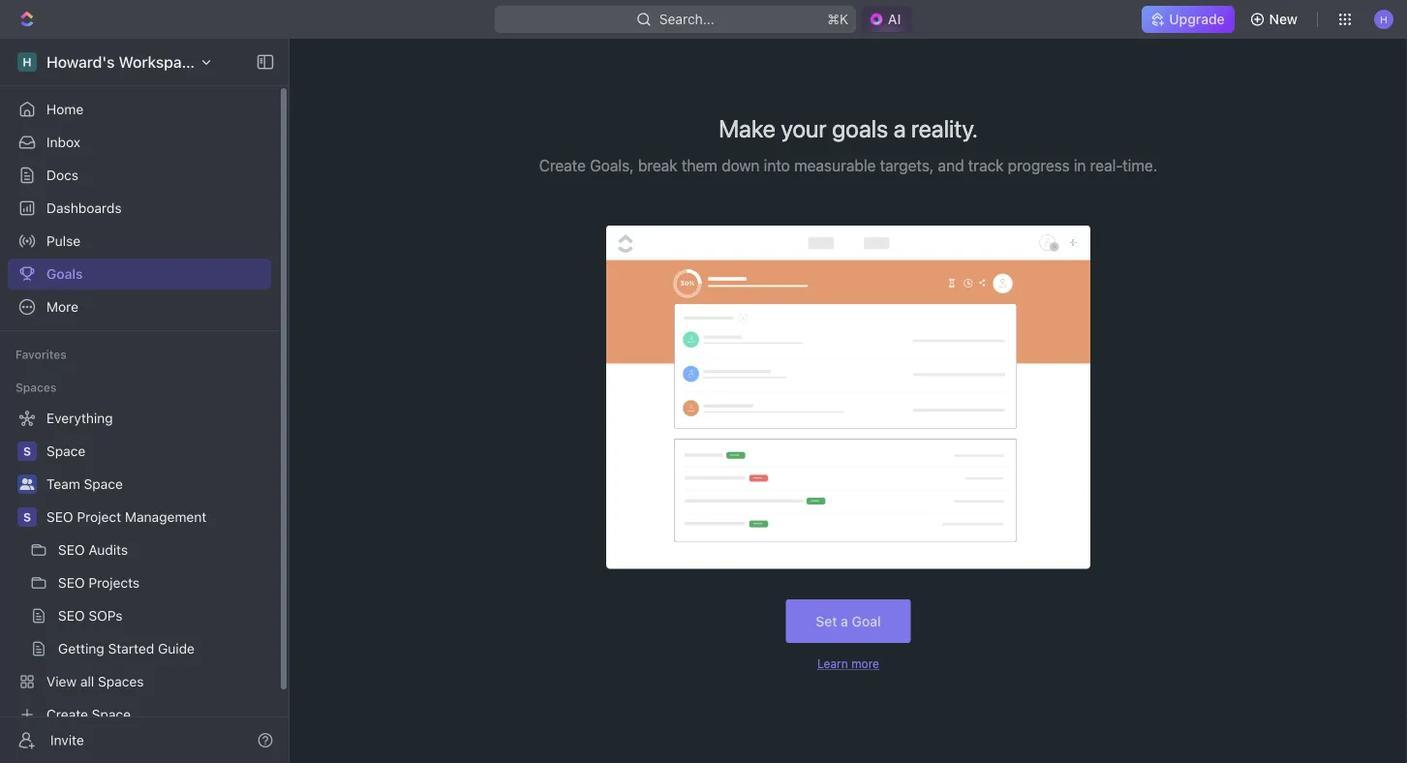 Task type: locate. For each thing, give the bounding box(es) containing it.
seo projects
[[58, 575, 140, 591]]

s up user group icon
[[23, 445, 31, 458]]

1 vertical spatial s
[[23, 511, 31, 524]]

space inside create space link
[[92, 707, 131, 723]]

ai button
[[862, 6, 913, 33]]

howard's workspace
[[47, 53, 199, 71]]

1 s from the top
[[23, 445, 31, 458]]

team space
[[47, 476, 123, 492]]

spaces down favorites
[[16, 381, 57, 394]]

0 vertical spatial space
[[47, 443, 86, 459]]

inbox
[[47, 134, 80, 150]]

1 vertical spatial h
[[23, 55, 32, 69]]

a right set
[[841, 613, 849, 629]]

space inside team space link
[[84, 476, 123, 492]]

favorites button
[[8, 343, 74, 366]]

seo right seo project management, , element
[[47, 509, 73, 525]]

home
[[47, 101, 84, 117]]

space down view all spaces
[[92, 707, 131, 723]]

0 horizontal spatial a
[[841, 613, 849, 629]]

learn more link
[[818, 657, 880, 671]]

targets,
[[880, 156, 934, 175]]

pulse
[[47, 233, 81, 249]]

create space
[[47, 707, 131, 723]]

goals link
[[8, 259, 271, 290]]

space up project on the bottom of page
[[84, 476, 123, 492]]

1 horizontal spatial spaces
[[98, 674, 144, 690]]

workspace
[[119, 53, 199, 71]]

1 vertical spatial create
[[47, 707, 88, 723]]

docs
[[47, 167, 78, 183]]

create inside create space link
[[47, 707, 88, 723]]

2 vertical spatial space
[[92, 707, 131, 723]]

seo for seo sops
[[58, 608, 85, 624]]

create
[[539, 156, 586, 175], [47, 707, 88, 723]]

user group image
[[20, 479, 34, 490]]

1 vertical spatial space
[[84, 476, 123, 492]]

seo inside "link"
[[58, 575, 85, 591]]

1 horizontal spatial h
[[1381, 13, 1388, 25]]

0 horizontal spatial h
[[23, 55, 32, 69]]

a
[[894, 114, 906, 142], [841, 613, 849, 629]]

in
[[1074, 156, 1087, 175]]

break
[[638, 156, 678, 175]]

project
[[77, 509, 121, 525]]

0 vertical spatial a
[[894, 114, 906, 142]]

make
[[719, 114, 776, 142]]

your
[[781, 114, 827, 142]]

h
[[1381, 13, 1388, 25], [23, 55, 32, 69]]

1 horizontal spatial a
[[894, 114, 906, 142]]

h inside navigation
[[23, 55, 32, 69]]

1 horizontal spatial create
[[539, 156, 586, 175]]

goals,
[[590, 156, 634, 175]]

spaces down 'getting started guide'
[[98, 674, 144, 690]]

seo
[[47, 509, 73, 525], [58, 542, 85, 558], [58, 575, 85, 591], [58, 608, 85, 624]]

0 vertical spatial s
[[23, 445, 31, 458]]

s for seo project management
[[23, 511, 31, 524]]

a up targets, at top
[[894, 114, 906, 142]]

ai
[[889, 11, 902, 27]]

time.
[[1123, 156, 1158, 175]]

all
[[80, 674, 94, 690]]

create space link
[[8, 700, 267, 731]]

seo left sops
[[58, 608, 85, 624]]

space
[[47, 443, 86, 459], [84, 476, 123, 492], [92, 707, 131, 723]]

create up invite at the bottom left of the page
[[47, 707, 88, 723]]

spaces
[[16, 381, 57, 394], [98, 674, 144, 690]]

0 vertical spatial spaces
[[16, 381, 57, 394]]

team
[[47, 476, 80, 492]]

seo left 'audits'
[[58, 542, 85, 558]]

sops
[[89, 608, 123, 624]]

s down user group icon
[[23, 511, 31, 524]]

make your goals a reality.
[[719, 114, 978, 142]]

create for create space
[[47, 707, 88, 723]]

0 horizontal spatial create
[[47, 707, 88, 723]]

real-
[[1091, 156, 1123, 175]]

space for team
[[84, 476, 123, 492]]

seo project management, , element
[[17, 508, 37, 527]]

s for space
[[23, 445, 31, 458]]

tree containing everything
[[8, 403, 271, 731]]

docs link
[[8, 160, 271, 191]]

2 s from the top
[[23, 511, 31, 524]]

howard's workspace, , element
[[17, 52, 37, 72]]

dashboards
[[47, 200, 122, 216]]

s
[[23, 445, 31, 458], [23, 511, 31, 524]]

seo audits
[[58, 542, 128, 558]]

goals
[[832, 114, 889, 142]]

create left 'goals,'
[[539, 156, 586, 175]]

pulse link
[[8, 226, 271, 257]]

create for create goals, break them down into measurable targets, and track progress in real-time.
[[539, 156, 586, 175]]

measurable
[[795, 156, 876, 175]]

and
[[938, 156, 965, 175]]

create goals, break them down into measurable targets, and track progress in real-time.
[[539, 156, 1158, 175]]

seo inside 'link'
[[58, 542, 85, 558]]

0 vertical spatial h
[[1381, 13, 1388, 25]]

space inside space 'link'
[[47, 443, 86, 459]]

seo for seo project management
[[47, 509, 73, 525]]

tree
[[8, 403, 271, 731]]

seo project management link
[[47, 502, 267, 533]]

goals
[[47, 266, 83, 282]]

0 vertical spatial create
[[539, 156, 586, 175]]

reality.
[[912, 114, 978, 142]]

seo up seo sops
[[58, 575, 85, 591]]

space, , element
[[17, 442, 37, 461]]

space up team
[[47, 443, 86, 459]]

1 vertical spatial spaces
[[98, 674, 144, 690]]

new button
[[1243, 4, 1310, 35]]

down
[[722, 156, 760, 175]]

track
[[969, 156, 1004, 175]]

view
[[47, 674, 77, 690]]



Task type: vqa. For each thing, say whether or not it's contained in the screenshot.
S for SEO Project Management
yes



Task type: describe. For each thing, give the bounding box(es) containing it.
h button
[[1369, 4, 1400, 35]]

space link
[[47, 436, 267, 467]]

seo projects link
[[58, 568, 267, 599]]

sidebar navigation
[[0, 39, 294, 764]]

started
[[108, 641, 154, 657]]

search...
[[660, 11, 715, 27]]

goal
[[852, 613, 881, 629]]

getting started guide link
[[58, 634, 267, 665]]

them
[[682, 156, 718, 175]]

seo for seo audits
[[58, 542, 85, 558]]

seo audits link
[[58, 535, 267, 566]]

dashboards link
[[8, 193, 271, 224]]

everything link
[[8, 403, 267, 434]]

upgrade link
[[1143, 6, 1235, 33]]

into
[[764, 156, 791, 175]]

inbox link
[[8, 127, 271, 158]]

⌘k
[[828, 11, 849, 27]]

management
[[125, 509, 207, 525]]

more
[[852, 657, 880, 671]]

progress
[[1008, 156, 1070, 175]]

set a goal
[[816, 613, 881, 629]]

tree inside the sidebar navigation
[[8, 403, 271, 731]]

1 vertical spatial a
[[841, 613, 849, 629]]

set
[[816, 613, 838, 629]]

audits
[[89, 542, 128, 558]]

getting
[[58, 641, 104, 657]]

h inside dropdown button
[[1381, 13, 1388, 25]]

seo sops
[[58, 608, 123, 624]]

seo for seo projects
[[58, 575, 85, 591]]

projects
[[89, 575, 140, 591]]

learn more
[[818, 657, 880, 671]]

new
[[1270, 11, 1298, 27]]

0 horizontal spatial spaces
[[16, 381, 57, 394]]

favorites
[[16, 348, 67, 361]]

space for create
[[92, 707, 131, 723]]

guide
[[158, 641, 195, 657]]

invite
[[50, 733, 84, 749]]

view all spaces link
[[8, 667, 267, 698]]

view all spaces
[[47, 674, 144, 690]]

seo sops link
[[58, 601, 267, 632]]

learn
[[818, 657, 849, 671]]

team space link
[[47, 469, 267, 500]]

home link
[[8, 94, 271, 125]]

upgrade
[[1170, 11, 1225, 27]]

everything
[[47, 410, 113, 426]]

more
[[47, 299, 79, 315]]

spaces inside tree
[[98, 674, 144, 690]]

more button
[[8, 292, 271, 323]]

getting started guide
[[58, 641, 195, 657]]

howard's
[[47, 53, 115, 71]]

seo project management
[[47, 509, 207, 525]]



